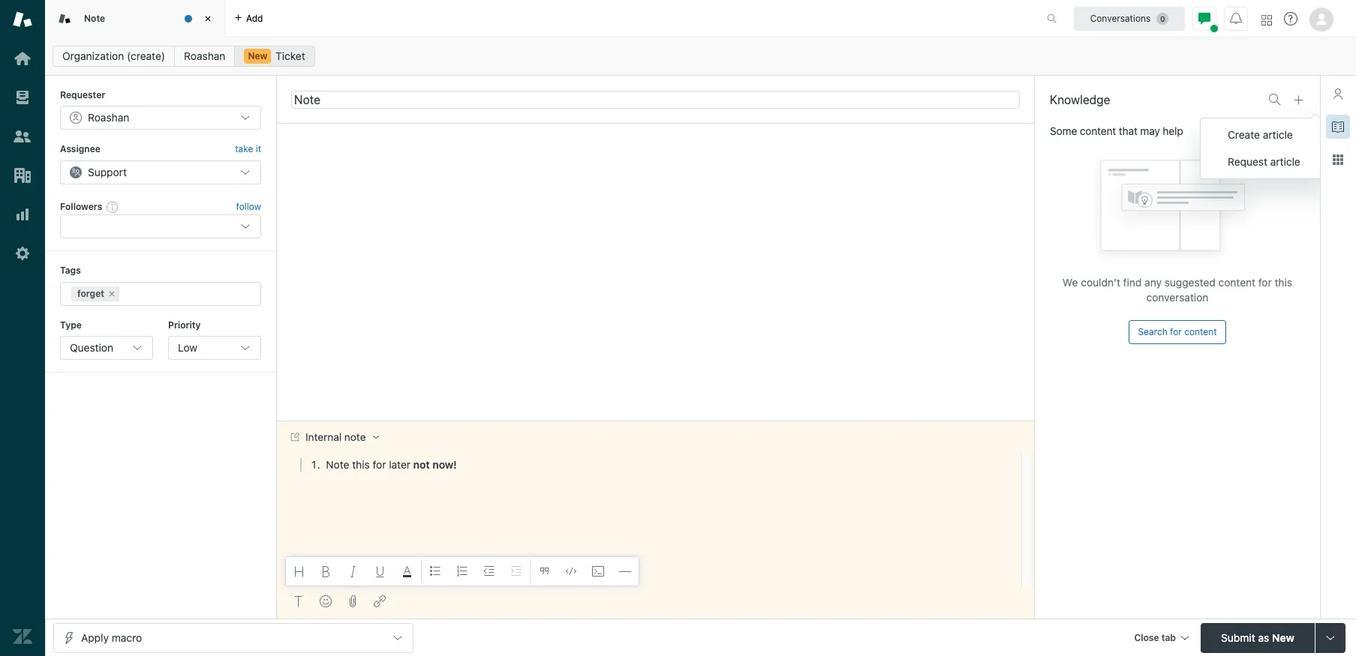 Task type: vqa. For each thing, say whether or not it's contained in the screenshot.
User corresponding to User notes
no



Task type: describe. For each thing, give the bounding box(es) containing it.
follow button
[[236, 200, 261, 214]]

internal note button
[[277, 422, 391, 453]]

underline (cmd u) image
[[375, 566, 387, 578]]

this inside we couldn't find any suggested content for this conversation
[[1275, 276, 1293, 289]]

close
[[1134, 632, 1159, 644]]

macro
[[112, 632, 142, 644]]

add link (cmd k) image
[[374, 596, 386, 608]]

bulleted list (cmd shift 8) image
[[429, 566, 441, 578]]

reporting image
[[13, 205, 32, 224]]

create article menu item
[[1201, 122, 1328, 149]]

code block (ctrl shift 6) image
[[592, 566, 604, 578]]

organization (create)
[[62, 50, 165, 62]]

internal
[[306, 432, 342, 444]]

type
[[60, 319, 82, 331]]

tags
[[60, 265, 81, 276]]

take
[[235, 144, 253, 155]]

create
[[1228, 128, 1260, 141]]

conversations button
[[1074, 6, 1185, 30]]

close image
[[200, 11, 215, 26]]

displays possible ticket submission types image
[[1325, 632, 1337, 644]]

roashan inside secondary element
[[184, 50, 226, 62]]

content inside button
[[1185, 327, 1217, 338]]

suggested
[[1165, 276, 1216, 289]]

we couldn't find any suggested content for this conversation
[[1063, 276, 1293, 304]]

organization (create) button
[[53, 46, 175, 67]]

conversations
[[1090, 12, 1151, 24]]

quote (cmd shift 9) image
[[538, 566, 550, 578]]

may
[[1141, 125, 1160, 137]]

apply macro
[[81, 632, 142, 644]]

that
[[1119, 125, 1138, 137]]

low button
[[168, 336, 261, 360]]

some
[[1050, 125, 1077, 137]]

italic (cmd i) image
[[348, 566, 360, 578]]

organizations image
[[13, 166, 32, 185]]

search image
[[1269, 94, 1281, 106]]

create article
[[1228, 128, 1293, 141]]

notifications image
[[1230, 12, 1242, 24]]

apply
[[81, 632, 109, 644]]

note
[[344, 432, 366, 444]]

zendesk support image
[[13, 10, 32, 29]]

zendesk products image
[[1262, 15, 1272, 25]]

submit as new
[[1221, 632, 1295, 644]]

code span (ctrl shift 5) image
[[565, 566, 577, 578]]

article for request article
[[1271, 155, 1301, 168]]

note for note
[[84, 13, 105, 24]]

not
[[413, 459, 430, 471]]

add attachment image
[[347, 596, 359, 608]]

note this for later not now!
[[326, 459, 457, 471]]

requester
[[60, 89, 105, 101]]

knowledge
[[1050, 93, 1111, 107]]

followers element
[[60, 215, 261, 239]]

question
[[70, 342, 113, 354]]

1 vertical spatial new
[[1272, 632, 1295, 644]]

submit
[[1221, 632, 1256, 644]]

close tab button
[[1128, 623, 1195, 656]]

we
[[1063, 276, 1078, 289]]

get started image
[[13, 49, 32, 68]]

main element
[[0, 0, 45, 657]]

customer context image
[[1332, 88, 1344, 100]]

insert emojis image
[[320, 596, 332, 608]]

add
[[246, 12, 263, 24]]

numbered list (cmd shift 7) image
[[456, 566, 468, 578]]

admin image
[[13, 244, 32, 263]]

secondary element
[[45, 41, 1356, 71]]

tabs tab list
[[45, 0, 1031, 38]]

later
[[389, 459, 411, 471]]

for inside we couldn't find any suggested content for this conversation
[[1259, 276, 1272, 289]]

assignee element
[[60, 160, 261, 184]]

button displays agent's chat status as online. image
[[1199, 12, 1211, 24]]



Task type: locate. For each thing, give the bounding box(es) containing it.
ticket
[[276, 50, 305, 62]]

search for content
[[1138, 327, 1217, 338]]

search
[[1138, 327, 1168, 338]]

article for create article
[[1263, 128, 1293, 141]]

low
[[178, 342, 197, 354]]

views image
[[13, 88, 32, 107]]

assignee
[[60, 144, 100, 155]]

1 horizontal spatial note
[[326, 459, 349, 471]]

0 vertical spatial content
[[1080, 125, 1116, 137]]

content left that
[[1080, 125, 1116, 137]]

menu containing create article
[[1200, 118, 1328, 179]]

1 vertical spatial for
[[1170, 327, 1182, 338]]

remove image
[[107, 289, 116, 298]]

help
[[1163, 125, 1183, 137]]

note for note this for later not now!
[[326, 459, 349, 471]]

article
[[1263, 128, 1293, 141], [1271, 155, 1301, 168]]

support
[[88, 166, 127, 178]]

this
[[1275, 276, 1293, 289], [352, 459, 370, 471]]

2 horizontal spatial content
[[1219, 276, 1256, 289]]

0 horizontal spatial note
[[84, 13, 105, 24]]

0 vertical spatial roashan
[[184, 50, 226, 62]]

conversation
[[1147, 291, 1209, 304]]

0 vertical spatial for
[[1259, 276, 1272, 289]]

info on adding followers image
[[107, 201, 119, 213]]

get help image
[[1284, 12, 1298, 26]]

requester element
[[60, 106, 261, 130]]

couldn't
[[1081, 276, 1121, 289]]

for
[[1259, 276, 1272, 289], [1170, 327, 1182, 338], [373, 459, 386, 471]]

roashan link
[[174, 46, 235, 67]]

for inside internal note composer text box
[[373, 459, 386, 471]]

note inside text box
[[326, 459, 349, 471]]

zendesk image
[[13, 628, 32, 647]]

1 vertical spatial article
[[1271, 155, 1301, 168]]

organization
[[62, 50, 124, 62]]

article inside the create article menu item
[[1263, 128, 1293, 141]]

note tab
[[45, 0, 225, 38]]

content inside we couldn't find any suggested content for this conversation
[[1219, 276, 1256, 289]]

any
[[1145, 276, 1162, 289]]

1 horizontal spatial new
[[1272, 632, 1295, 644]]

0 vertical spatial note
[[84, 13, 105, 24]]

forget
[[77, 288, 104, 299]]

new inside secondary element
[[248, 50, 268, 62]]

note up organization
[[84, 13, 105, 24]]

knowledge image
[[1332, 121, 1344, 133]]

roashan inside the requester element
[[88, 111, 129, 124]]

(create)
[[127, 50, 165, 62]]

roashan down requester
[[88, 111, 129, 124]]

1 horizontal spatial for
[[1170, 327, 1182, 338]]

for inside button
[[1170, 327, 1182, 338]]

note inside 'tab'
[[84, 13, 105, 24]]

0 vertical spatial article
[[1263, 128, 1293, 141]]

increase indent (cmd ]) image
[[510, 566, 522, 578]]

0 horizontal spatial new
[[248, 50, 268, 62]]

tab
[[1162, 632, 1176, 644]]

article up request article
[[1263, 128, 1293, 141]]

note
[[84, 13, 105, 24], [326, 459, 349, 471]]

request article
[[1228, 155, 1301, 168]]

Subject field
[[291, 90, 1020, 108]]

it
[[256, 144, 261, 155]]

roashan down close image
[[184, 50, 226, 62]]

1 vertical spatial roashan
[[88, 111, 129, 124]]

menu
[[1200, 118, 1328, 179]]

some content that may help
[[1050, 125, 1183, 137]]

bold (cmd b) image
[[321, 566, 333, 578]]

0 horizontal spatial roashan
[[88, 111, 129, 124]]

take it
[[235, 144, 261, 155]]

0 horizontal spatial content
[[1080, 125, 1116, 137]]

apps image
[[1332, 154, 1344, 166]]

1 vertical spatial note
[[326, 459, 349, 471]]

Internal note composer text field
[[284, 453, 1017, 485]]

0 horizontal spatial for
[[373, 459, 386, 471]]

minimize composer image
[[650, 415, 662, 427]]

new left ticket
[[248, 50, 268, 62]]

find
[[1123, 276, 1142, 289]]

request article menu item
[[1201, 149, 1328, 176]]

priority
[[168, 319, 201, 331]]

1 vertical spatial this
[[352, 459, 370, 471]]

2 vertical spatial content
[[1185, 327, 1217, 338]]

0 vertical spatial this
[[1275, 276, 1293, 289]]

question button
[[60, 336, 153, 360]]

as
[[1258, 632, 1269, 644]]

horizontal rule (cmd shift l) image
[[619, 566, 631, 578]]

1 horizontal spatial this
[[1275, 276, 1293, 289]]

1 horizontal spatial roashan
[[184, 50, 226, 62]]

headings image
[[293, 566, 306, 578]]

format text image
[[293, 596, 305, 608]]

follow
[[236, 201, 261, 212]]

content down conversation
[[1185, 327, 1217, 338]]

now!
[[433, 459, 457, 471]]

customers image
[[13, 127, 32, 146]]

internal note
[[306, 432, 366, 444]]

1 vertical spatial content
[[1219, 276, 1256, 289]]

note down internal note
[[326, 459, 349, 471]]

request
[[1228, 155, 1268, 168]]

0 vertical spatial new
[[248, 50, 268, 62]]

new right as
[[1272, 632, 1295, 644]]

new
[[248, 50, 268, 62], [1272, 632, 1295, 644]]

close tab
[[1134, 632, 1176, 644]]

0 horizontal spatial this
[[352, 459, 370, 471]]

add button
[[225, 0, 272, 37]]

article inside 'request article' menu item
[[1271, 155, 1301, 168]]

this inside internal note composer text box
[[352, 459, 370, 471]]

create or request article image
[[1293, 94, 1305, 106]]

1 horizontal spatial content
[[1185, 327, 1217, 338]]

roashan
[[184, 50, 226, 62], [88, 111, 129, 124]]

followers
[[60, 201, 102, 212]]

content
[[1080, 125, 1116, 137], [1219, 276, 1256, 289], [1185, 327, 1217, 338]]

content right suggested
[[1219, 276, 1256, 289]]

2 horizontal spatial for
[[1259, 276, 1272, 289]]

article down the create article menu item
[[1271, 155, 1301, 168]]

2 vertical spatial for
[[373, 459, 386, 471]]

search for content button
[[1129, 321, 1226, 345]]

take it button
[[235, 142, 261, 157]]

decrease indent (cmd [) image
[[483, 566, 495, 578]]



